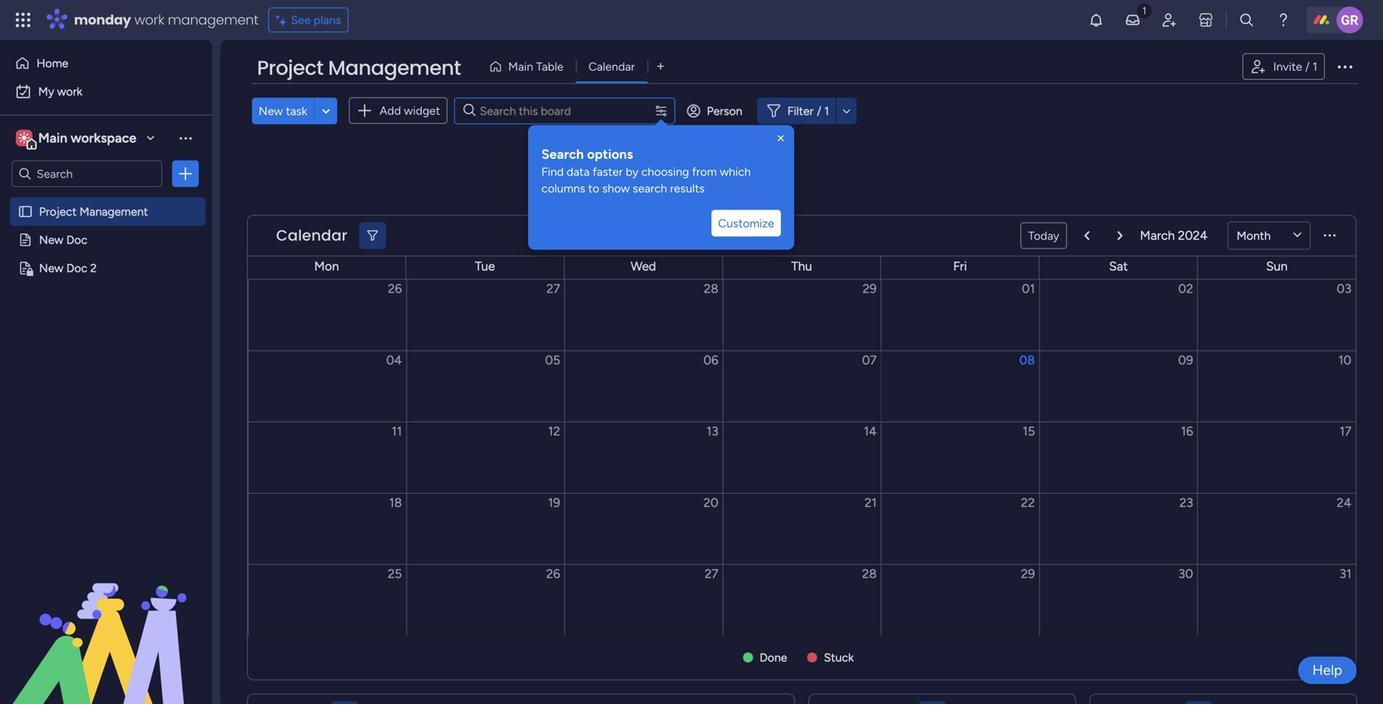Task type: vqa. For each thing, say whether or not it's contained in the screenshot.
2nd + add item from the top
no



Task type: describe. For each thing, give the bounding box(es) containing it.
lottie animation image
[[0, 537, 212, 705]]

private board image
[[17, 260, 33, 276]]

0 horizontal spatial project
[[39, 205, 77, 219]]

main for main table
[[508, 59, 533, 74]]

1 for invite / 1
[[1313, 59, 1318, 74]]

to
[[588, 181, 599, 195]]

table
[[536, 59, 564, 74]]

notifications image
[[1088, 12, 1105, 28]]

doc for new doc 2
[[66, 261, 87, 275]]

angle down image
[[322, 105, 330, 117]]

arrow down image
[[837, 101, 857, 121]]

select product image
[[15, 12, 32, 28]]

done
[[760, 651, 787, 665]]

filter / 1
[[787, 104, 829, 118]]

wed
[[631, 259, 656, 274]]

new for new task
[[259, 104, 283, 118]]

find
[[542, 165, 564, 179]]

list box containing project management
[[0, 194, 212, 507]]

greg robinson image
[[1337, 7, 1363, 33]]

today
[[1028, 229, 1060, 243]]

2024
[[1178, 228, 1208, 243]]

invite members image
[[1161, 12, 1178, 28]]

home option
[[10, 50, 202, 77]]

work for my
[[57, 84, 82, 99]]

monday
[[74, 10, 131, 29]]

my work
[[38, 84, 82, 99]]

work for monday
[[134, 10, 164, 29]]

home
[[37, 56, 68, 70]]

1 image
[[1137, 1, 1152, 20]]

monday work management
[[74, 10, 258, 29]]

widget
[[404, 104, 440, 118]]

new doc
[[39, 233, 87, 247]]

new task button
[[252, 98, 314, 124]]

new for new doc
[[39, 233, 63, 247]]

tue
[[475, 259, 495, 274]]

search options heading
[[542, 145, 781, 163]]

list arrow image
[[1084, 231, 1089, 241]]

doc for new doc
[[66, 233, 87, 247]]

fri
[[953, 259, 967, 274]]

main table button
[[483, 53, 576, 80]]

update feed image
[[1125, 12, 1141, 28]]

columns
[[542, 181, 585, 195]]

customize button
[[712, 210, 781, 237]]

management
[[168, 10, 258, 29]]

project management inside field
[[257, 54, 461, 82]]

2
[[90, 261, 97, 275]]

workspace selection element
[[16, 128, 139, 150]]

march 2024
[[1140, 228, 1208, 243]]

sun
[[1266, 259, 1288, 274]]

add widget
[[380, 104, 440, 118]]

options image
[[177, 166, 194, 182]]

more dots image
[[1324, 230, 1336, 242]]

invite
[[1273, 59, 1302, 74]]

main workspace
[[38, 130, 136, 146]]

add widget button
[[349, 97, 448, 124]]

search options image
[[655, 104, 668, 117]]

help button
[[1299, 657, 1357, 685]]

show
[[602, 181, 630, 195]]

my work link
[[10, 78, 202, 105]]

calendar for calendar field
[[276, 225, 348, 246]]

0 horizontal spatial project management
[[39, 205, 148, 219]]

today button
[[1021, 223, 1067, 249]]

stuck
[[824, 651, 854, 665]]

calendar button
[[576, 53, 647, 80]]

see plans
[[291, 13, 341, 27]]

my work option
[[10, 78, 202, 105]]

main for main workspace
[[38, 130, 67, 146]]

search options find data faster by choosing from which columns to show search results
[[542, 146, 754, 195]]



Task type: locate. For each thing, give the bounding box(es) containing it.
1 horizontal spatial 1
[[1313, 59, 1318, 74]]

1 vertical spatial new
[[39, 233, 63, 247]]

/ inside 'button'
[[1305, 59, 1310, 74]]

person button
[[680, 98, 753, 124]]

main inside workspace selection element
[[38, 130, 67, 146]]

main right workspace image
[[38, 130, 67, 146]]

faster
[[593, 165, 623, 179]]

public board image for project management
[[17, 204, 33, 220]]

1 for filter / 1
[[824, 104, 829, 118]]

option
[[0, 197, 212, 200]]

search
[[542, 146, 584, 162]]

work right monday
[[134, 10, 164, 29]]

month
[[1237, 229, 1271, 243]]

main
[[508, 59, 533, 74], [38, 130, 67, 146]]

list box
[[0, 194, 212, 507]]

options
[[587, 146, 633, 162]]

new right private board icon
[[39, 261, 63, 275]]

1 vertical spatial management
[[80, 205, 148, 219]]

Project Management field
[[253, 54, 465, 82]]

new inside button
[[259, 104, 283, 118]]

1 vertical spatial project
[[39, 205, 77, 219]]

my
[[38, 84, 54, 99]]

1 horizontal spatial management
[[328, 54, 461, 82]]

v2 search image
[[464, 101, 476, 120]]

main workspace button
[[12, 124, 162, 152]]

project management down search in workspace field
[[39, 205, 148, 219]]

management up the add widget popup button
[[328, 54, 461, 82]]

search
[[633, 181, 667, 195]]

0 vertical spatial project management
[[257, 54, 461, 82]]

1 vertical spatial calendar
[[276, 225, 348, 246]]

1 horizontal spatial work
[[134, 10, 164, 29]]

0 horizontal spatial management
[[80, 205, 148, 219]]

0 vertical spatial management
[[328, 54, 461, 82]]

/
[[1305, 59, 1310, 74], [817, 104, 822, 118]]

1 vertical spatial public board image
[[17, 232, 33, 248]]

plans
[[314, 13, 341, 27]]

lottie animation element
[[0, 537, 212, 705]]

new for new doc 2
[[39, 261, 63, 275]]

project management up 'add' at the left top of the page
[[257, 54, 461, 82]]

help image
[[1275, 12, 1292, 28]]

1 horizontal spatial project management
[[257, 54, 461, 82]]

sat
[[1109, 259, 1128, 274]]

doc up new doc 2
[[66, 233, 87, 247]]

0 vertical spatial main
[[508, 59, 533, 74]]

1 horizontal spatial main
[[508, 59, 533, 74]]

management
[[328, 54, 461, 82], [80, 205, 148, 219]]

monday marketplace image
[[1198, 12, 1214, 28]]

1 vertical spatial 1
[[824, 104, 829, 118]]

workspace image
[[16, 129, 32, 147]]

1 vertical spatial /
[[817, 104, 822, 118]]

calendar left add view image
[[589, 59, 635, 74]]

Calendar field
[[272, 225, 352, 247]]

calendar up 'mon'
[[276, 225, 348, 246]]

1 right invite
[[1313, 59, 1318, 74]]

management down search in workspace field
[[80, 205, 148, 219]]

invite / 1 button
[[1243, 53, 1325, 80]]

1 vertical spatial main
[[38, 130, 67, 146]]

calendar inside button
[[589, 59, 635, 74]]

doc
[[66, 233, 87, 247], [66, 261, 87, 275]]

invite / 1
[[1273, 59, 1318, 74]]

results
[[670, 181, 705, 195]]

0 vertical spatial /
[[1305, 59, 1310, 74]]

person
[[707, 104, 743, 118]]

workspace options image
[[177, 130, 194, 146]]

add
[[380, 104, 401, 118]]

main left table
[[508, 59, 533, 74]]

1 doc from the top
[[66, 233, 87, 247]]

task
[[286, 104, 307, 118]]

customize
[[718, 216, 774, 230]]

main table
[[508, 59, 564, 74]]

search everything image
[[1239, 12, 1255, 28]]

0 horizontal spatial work
[[57, 84, 82, 99]]

project up new doc
[[39, 205, 77, 219]]

project up task
[[257, 54, 323, 82]]

1 vertical spatial doc
[[66, 261, 87, 275]]

calendar for calendar button
[[589, 59, 635, 74]]

0 vertical spatial work
[[134, 10, 164, 29]]

mon
[[314, 259, 339, 274]]

1 vertical spatial work
[[57, 84, 82, 99]]

work right my
[[57, 84, 82, 99]]

calendar
[[589, 59, 635, 74], [276, 225, 348, 246]]

management inside project management field
[[328, 54, 461, 82]]

1 left arrow down icon
[[824, 104, 829, 118]]

calendar inside field
[[276, 225, 348, 246]]

0 horizontal spatial /
[[817, 104, 822, 118]]

2 doc from the top
[[66, 261, 87, 275]]

new left task
[[259, 104, 283, 118]]

which
[[720, 165, 751, 179]]

add view image
[[657, 61, 664, 73]]

1
[[1313, 59, 1318, 74], [824, 104, 829, 118]]

1 public board image from the top
[[17, 204, 33, 220]]

filter
[[787, 104, 814, 118]]

0 vertical spatial doc
[[66, 233, 87, 247]]

work inside option
[[57, 84, 82, 99]]

0 vertical spatial 1
[[1313, 59, 1318, 74]]

0 vertical spatial new
[[259, 104, 283, 118]]

1 horizontal spatial /
[[1305, 59, 1310, 74]]

Search this board field
[[476, 99, 611, 122]]

choosing
[[641, 165, 689, 179]]

data
[[567, 165, 590, 179]]

new doc 2
[[39, 261, 97, 275]]

work
[[134, 10, 164, 29], [57, 84, 82, 99]]

/ right filter at the right top of the page
[[817, 104, 822, 118]]

list arrow image
[[1118, 231, 1123, 241]]

new task
[[259, 104, 307, 118]]

march
[[1140, 228, 1175, 243]]

doc left 2
[[66, 261, 87, 275]]

1 horizontal spatial calendar
[[589, 59, 635, 74]]

close image
[[774, 132, 788, 145]]

help
[[1313, 662, 1343, 679]]

0 horizontal spatial 1
[[824, 104, 829, 118]]

project management
[[257, 54, 461, 82], [39, 205, 148, 219]]

/ for filter
[[817, 104, 822, 118]]

see
[[291, 13, 311, 27]]

project
[[257, 54, 323, 82], [39, 205, 77, 219]]

options image
[[1335, 57, 1355, 77]]

0 vertical spatial project
[[257, 54, 323, 82]]

0 vertical spatial calendar
[[589, 59, 635, 74]]

2 public board image from the top
[[17, 232, 33, 248]]

0 horizontal spatial calendar
[[276, 225, 348, 246]]

Search in workspace field
[[35, 164, 139, 183]]

by
[[626, 165, 639, 179]]

see plans button
[[268, 7, 349, 32]]

1 inside 'button'
[[1313, 59, 1318, 74]]

workspace image
[[18, 129, 30, 147]]

new up new doc 2
[[39, 233, 63, 247]]

project inside project management field
[[257, 54, 323, 82]]

thu
[[791, 259, 812, 274]]

/ for invite
[[1305, 59, 1310, 74]]

home link
[[10, 50, 202, 77]]

public board image for new doc
[[17, 232, 33, 248]]

new
[[259, 104, 283, 118], [39, 233, 63, 247], [39, 261, 63, 275]]

public board image
[[17, 204, 33, 220], [17, 232, 33, 248]]

0 horizontal spatial main
[[38, 130, 67, 146]]

1 horizontal spatial project
[[257, 54, 323, 82]]

2 vertical spatial new
[[39, 261, 63, 275]]

/ right invite
[[1305, 59, 1310, 74]]

workspace
[[71, 130, 136, 146]]

0 vertical spatial public board image
[[17, 204, 33, 220]]

from
[[692, 165, 717, 179]]

1 vertical spatial project management
[[39, 205, 148, 219]]



